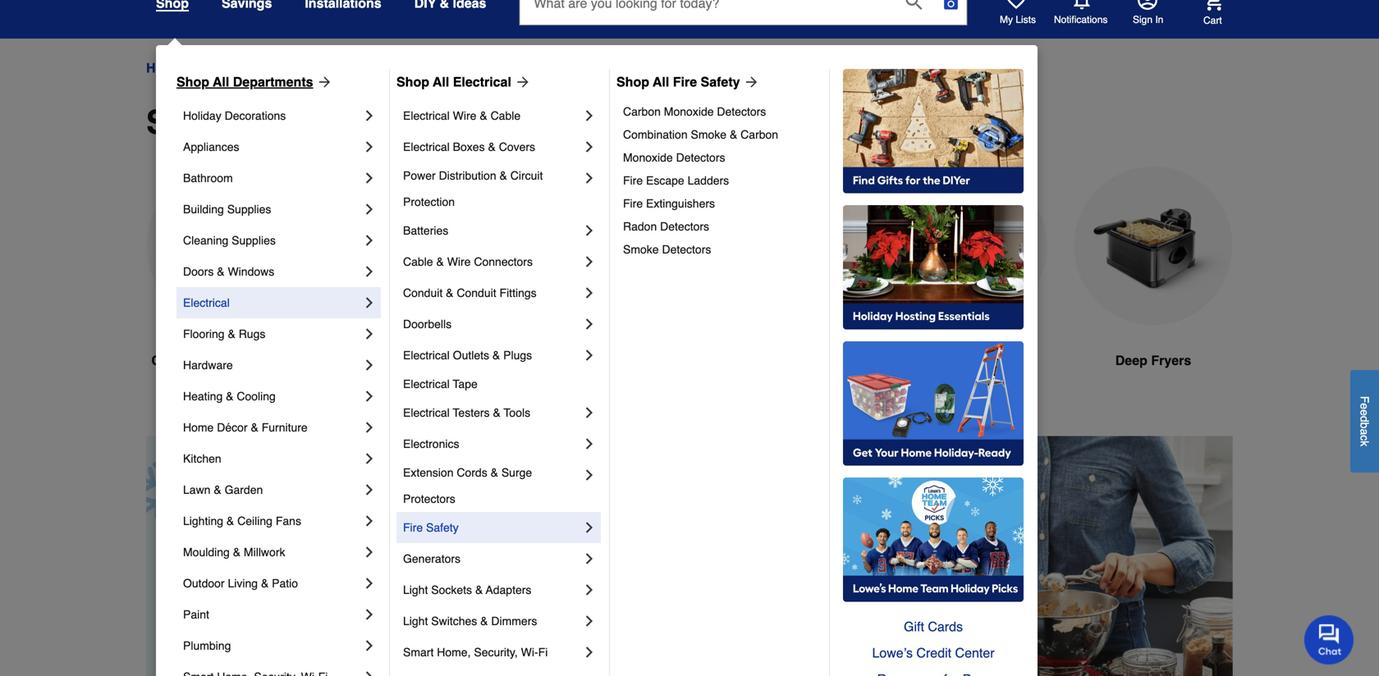 Task type: describe. For each thing, give the bounding box(es) containing it.
electrical for electrical boxes & covers
[[403, 140, 450, 154]]

power distribution & circuit protection
[[403, 169, 546, 209]]

all for departments
[[213, 74, 229, 89]]

doors & windows
[[183, 265, 274, 278]]

flooring & rugs
[[183, 328, 265, 341]]

detectors inside combination smoke & carbon monoxide detectors
[[676, 151, 725, 164]]

fire for extinguishers
[[623, 197, 643, 210]]

credit
[[916, 646, 951, 661]]

sign in button
[[1133, 0, 1164, 26]]

0 vertical spatial small appliances
[[281, 60, 381, 76]]

electronics link
[[403, 429, 581, 460]]

extinguishers
[[646, 197, 715, 210]]

countertop
[[151, 353, 222, 368]]

a silver-colored new air portable ice maker. image
[[332, 167, 491, 325]]

switches
[[431, 615, 477, 628]]

a gray ninja blender. image
[[888, 167, 1047, 325]]

cords
[[457, 466, 487, 479]]

lighting & ceiling fans
[[183, 515, 301, 528]]

lowe's home improvement notification center image
[[1072, 0, 1092, 10]]

cards
[[928, 619, 963, 635]]

décor
[[217, 421, 248, 434]]

toaster ovens link
[[517, 167, 676, 410]]

my
[[1000, 14, 1013, 25]]

chevron right image for light switches & dimmers
[[581, 613, 598, 630]]

countertop microwaves link
[[146, 167, 305, 410]]

chevron right image for hardware
[[361, 357, 378, 374]]

combination smoke & carbon monoxide detectors link
[[623, 123, 818, 169]]

testers
[[453, 406, 490, 419]]

carbon inside combination smoke & carbon monoxide detectors
[[741, 128, 778, 141]]

lawn & garden link
[[183, 474, 361, 506]]

fire safety
[[403, 521, 459, 534]]

bathroom link
[[183, 163, 361, 194]]

building supplies link
[[183, 194, 361, 225]]

holiday hosting essentials. image
[[843, 205, 1024, 330]]

circuit
[[510, 169, 543, 182]]

deep fryers link
[[1074, 167, 1233, 410]]

1 horizontal spatial small
[[281, 60, 314, 76]]

portable ice makers link
[[332, 167, 491, 410]]

heating & cooling
[[183, 390, 276, 403]]

appliances up bathroom
[[183, 140, 239, 154]]

chevron right image for electrical
[[361, 295, 378, 311]]

1 horizontal spatial safety
[[701, 74, 740, 89]]

holiday
[[183, 109, 221, 122]]

deep
[[1115, 353, 1148, 368]]

lowe's credit center link
[[843, 640, 1024, 667]]

chevron right image for cleaning supplies
[[361, 232, 378, 249]]

electrical outlets & plugs link
[[403, 340, 581, 371]]

generators link
[[403, 543, 581, 575]]

electrical tape
[[403, 378, 478, 391]]

notifications
[[1054, 14, 1108, 25]]

fire for escape
[[623, 174, 643, 187]]

light for light switches & dimmers
[[403, 615, 428, 628]]

light switches & dimmers link
[[403, 606, 581, 637]]

electrical inside 'link'
[[453, 74, 511, 89]]

camera image
[[943, 0, 959, 11]]

electrical up flooring on the left of page
[[183, 296, 230, 309]]

chevron right image for bathroom
[[361, 170, 378, 186]]

a
[[1358, 429, 1371, 435]]

fire escape ladders link
[[623, 169, 818, 192]]

chevron right image for appliances
[[361, 139, 378, 155]]

lighting
[[183, 515, 223, 528]]

chevron right image for outdoor living & patio
[[361, 575, 378, 592]]

& left cooling
[[226, 390, 234, 403]]

home décor & furniture link
[[183, 412, 361, 443]]

carbon inside carbon monoxide detectors link
[[623, 105, 661, 118]]

chevron right image for doorbells
[[581, 316, 598, 332]]

protection
[[403, 195, 455, 209]]

radon detectors
[[623, 220, 709, 233]]

1 conduit from the left
[[403, 286, 443, 300]]

1 vertical spatial smoke
[[623, 243, 659, 256]]

electrical boxes & covers link
[[403, 131, 581, 163]]

appliances up holiday decorations
[[197, 60, 267, 76]]

doorbells
[[403, 318, 452, 331]]

chevron right image for electrical outlets & plugs
[[581, 347, 598, 364]]

0 horizontal spatial cable
[[403, 255, 433, 268]]

makers
[[428, 353, 473, 368]]

fire safety link
[[403, 512, 581, 543]]

batteries
[[403, 224, 448, 237]]

smart home, security, wi-fi
[[403, 646, 548, 659]]

chevron right image for plumbing
[[361, 638, 378, 654]]

generators
[[403, 552, 461, 566]]

chevron right image for electronics
[[581, 436, 598, 452]]

fire for safety
[[403, 521, 423, 534]]

chevron right image for power distribution & circuit protection
[[581, 170, 598, 186]]

sign in
[[1133, 14, 1164, 25]]

1 vertical spatial appliances link
[[183, 131, 361, 163]]

ladders
[[688, 174, 729, 187]]

chevron right image for light sockets & adapters
[[581, 582, 598, 598]]

chevron right image for generators
[[581, 551, 598, 567]]

& left 'ceiling'
[[227, 515, 234, 528]]

1 e from the top
[[1358, 403, 1371, 410]]

& left patio
[[261, 577, 269, 590]]

smart
[[403, 646, 434, 659]]

safety inside "link"
[[426, 521, 459, 534]]

electrical for electrical wire & cable
[[403, 109, 450, 122]]

0 vertical spatial wire
[[453, 109, 477, 122]]

living
[[228, 577, 258, 590]]

flooring
[[183, 328, 225, 341]]

doors
[[183, 265, 214, 278]]

light switches & dimmers
[[403, 615, 537, 628]]

chevron right image for heating & cooling
[[361, 388, 378, 405]]

find gifts for the diyer. image
[[843, 69, 1024, 194]]

cleaning supplies link
[[183, 225, 361, 256]]

cooling
[[237, 390, 276, 403]]

home,
[[437, 646, 471, 659]]

countertop microwaves
[[151, 353, 300, 368]]

sign
[[1133, 14, 1153, 25]]

2 conduit from the left
[[457, 286, 496, 300]]

holiday decorations
[[183, 109, 286, 122]]

lowe's
[[872, 646, 913, 661]]

advertisement region
[[146, 436, 1233, 676]]

smoke inside combination smoke & carbon monoxide detectors
[[691, 128, 727, 141]]

chevron right image for flooring & rugs
[[361, 326, 378, 342]]

arrow right image inside shop all fire safety link
[[740, 74, 760, 90]]

kitchen link
[[183, 443, 361, 474]]

f e e d b a c k
[[1358, 396, 1371, 447]]

light for light sockets & adapters
[[403, 584, 428, 597]]

rugs
[[239, 328, 265, 341]]

supplies for building supplies
[[227, 203, 271, 216]]

lawn & garden
[[183, 484, 263, 497]]

cart
[[1203, 15, 1222, 26]]

smoke detectors link
[[623, 238, 818, 261]]

fittings
[[500, 286, 537, 300]]

electrical testers & tools
[[403, 406, 530, 419]]

arrow right image for shop all departments
[[313, 74, 333, 90]]

ice
[[406, 353, 424, 368]]

0 vertical spatial appliances link
[[197, 58, 267, 78]]

1 vertical spatial wire
[[447, 255, 471, 268]]

portable ice makers
[[350, 353, 473, 368]]

& right sockets
[[475, 584, 483, 597]]

home for home décor & furniture
[[183, 421, 214, 434]]

& left the millwork
[[233, 546, 241, 559]]

building
[[183, 203, 224, 216]]

chevron right image for batteries
[[581, 222, 598, 239]]

flooring & rugs link
[[183, 319, 361, 350]]

& down "batteries"
[[436, 255, 444, 268]]

combination
[[623, 128, 688, 141]]

deep fryers
[[1115, 353, 1191, 368]]

1 vertical spatial small appliances
[[146, 103, 417, 141]]

power distribution & circuit protection link
[[403, 163, 581, 215]]

covers
[[499, 140, 535, 154]]

in
[[1155, 14, 1164, 25]]

& down cable & wire connectors
[[446, 286, 454, 300]]

chevron right image for home décor & furniture
[[361, 419, 378, 436]]

appliances down small appliances link
[[242, 103, 417, 141]]

& up electrical boxes & covers link
[[480, 109, 487, 122]]

light sockets & adapters link
[[403, 575, 581, 606]]

chevron right image for fire safety
[[581, 520, 598, 536]]

chevron right image for conduit & conduit fittings
[[581, 285, 598, 301]]

detectors down radon detectors
[[662, 243, 711, 256]]

furniture
[[262, 421, 308, 434]]

heating
[[183, 390, 223, 403]]

toaster ovens
[[552, 353, 642, 368]]



Task type: locate. For each thing, give the bounding box(es) containing it.
holiday decorations link
[[183, 100, 361, 131]]

chevron right image for cable & wire connectors
[[581, 254, 598, 270]]

0 vertical spatial cable
[[491, 109, 521, 122]]

& left circuit
[[500, 169, 507, 182]]

safety up carbon monoxide detectors link
[[701, 74, 740, 89]]

all up holiday decorations
[[213, 74, 229, 89]]

cable
[[491, 109, 521, 122], [403, 255, 433, 268]]

None search field
[[519, 0, 967, 41]]

1 shop from the left
[[176, 74, 209, 89]]

escape
[[646, 174, 684, 187]]

electrical up electronics
[[403, 406, 450, 419]]

0 horizontal spatial smoke
[[623, 243, 659, 256]]

electrical down shop all electrical
[[403, 109, 450, 122]]

2 horizontal spatial shop
[[616, 74, 649, 89]]

smart home, security, wi-fi link
[[403, 637, 581, 668]]

0 vertical spatial monoxide
[[664, 105, 714, 118]]

arrow right image for shop all electrical
[[511, 74, 531, 90]]

shop all electrical
[[396, 74, 511, 89]]

departments
[[233, 74, 313, 89]]

e up b
[[1358, 410, 1371, 416]]

moulding & millwork
[[183, 546, 285, 559]]

search image
[[906, 0, 922, 10]]

supplies for cleaning supplies
[[232, 234, 276, 247]]

carbon down carbon monoxide detectors link
[[741, 128, 778, 141]]

all inside 'link'
[[433, 74, 449, 89]]

plumbing link
[[183, 630, 361, 662]]

blenders link
[[888, 167, 1047, 410]]

monoxide
[[664, 105, 714, 118], [623, 151, 673, 164]]

0 horizontal spatial arrow right image
[[313, 74, 333, 90]]

fire up carbon monoxide detectors
[[673, 74, 697, 89]]

appliances link
[[197, 58, 267, 78], [183, 131, 361, 163]]

shop for shop all fire safety
[[616, 74, 649, 89]]

electrical outlets & plugs
[[403, 349, 532, 362]]

heating & cooling link
[[183, 381, 361, 412]]

chevron right image for lawn & garden
[[361, 482, 378, 498]]

gift cards
[[904, 619, 963, 635]]

fans
[[276, 515, 301, 528]]

shop all fire safety
[[616, 74, 740, 89]]

lowe's home improvement lists image
[[1006, 0, 1026, 10]]

boxes
[[453, 140, 485, 154]]

& down carbon monoxide detectors link
[[730, 128, 737, 141]]

extension cords & surge protectors
[[403, 466, 535, 506]]

1 vertical spatial safety
[[426, 521, 459, 534]]

appliances link up holiday decorations
[[197, 58, 267, 78]]

monoxide down combination
[[623, 151, 673, 164]]

small
[[281, 60, 314, 76], [146, 103, 234, 141]]

get your home holiday-ready. image
[[843, 341, 1024, 466]]

decorations
[[225, 109, 286, 122]]

2 all from the left
[[433, 74, 449, 89]]

electrical for electrical tape
[[403, 378, 450, 391]]

electrical testers & tools link
[[403, 397, 581, 429]]

fire escape ladders
[[623, 174, 729, 187]]

radon
[[623, 220, 657, 233]]

f
[[1358, 396, 1371, 403]]

conduit down cable & wire connectors
[[457, 286, 496, 300]]

0 horizontal spatial arrow right image
[[740, 74, 760, 90]]

cleaning supplies
[[183, 234, 276, 247]]

1 light from the top
[[403, 584, 428, 597]]

fire left escape
[[623, 174, 643, 187]]

home décor & furniture
[[183, 421, 308, 434]]

1 vertical spatial carbon
[[741, 128, 778, 141]]

monoxide down shop all fire safety link
[[664, 105, 714, 118]]

1 vertical spatial supplies
[[232, 234, 276, 247]]

ovens
[[602, 353, 642, 368]]

light up smart
[[403, 615, 428, 628]]

cable down "batteries"
[[403, 255, 433, 268]]

1 vertical spatial small
[[146, 103, 234, 141]]

1 vertical spatial cable
[[403, 255, 433, 268]]

electrical up electrical wire & cable link
[[453, 74, 511, 89]]

1 horizontal spatial cable
[[491, 109, 521, 122]]

1 all from the left
[[213, 74, 229, 89]]

my lists link
[[1000, 0, 1036, 26]]

small up bathroom
[[146, 103, 234, 141]]

all for electrical
[[433, 74, 449, 89]]

1 horizontal spatial home
[[183, 421, 214, 434]]

fire up radon at left
[[623, 197, 643, 210]]

0 vertical spatial home
[[146, 60, 183, 76]]

electrical boxes & covers
[[403, 140, 535, 154]]

& left rugs
[[228, 328, 235, 341]]

sockets
[[431, 584, 472, 597]]

chevron right image for electrical wire & cable
[[581, 108, 598, 124]]

carbon
[[623, 105, 661, 118], [741, 128, 778, 141]]

1 horizontal spatial carbon
[[741, 128, 778, 141]]

hardware link
[[183, 350, 361, 381]]

supplies up "windows"
[[232, 234, 276, 247]]

chevron right image for electrical testers & tools
[[581, 405, 598, 421]]

safety down protectors on the left
[[426, 521, 459, 534]]

combination smoke & carbon monoxide detectors
[[623, 128, 781, 164]]

light sockets & adapters
[[403, 584, 531, 597]]

arrow right image up holiday decorations link
[[313, 74, 333, 90]]

a black and stainless steel countertop microwave. image
[[146, 167, 305, 325]]

shop for shop all departments
[[176, 74, 209, 89]]

0 horizontal spatial conduit
[[403, 286, 443, 300]]

fire inside "link"
[[403, 521, 423, 534]]

electrical for electrical testers & tools
[[403, 406, 450, 419]]

appliances right departments on the top
[[318, 60, 381, 76]]

chevron right image for extension cords & surge protectors
[[581, 467, 598, 484]]

arrow right image
[[740, 74, 760, 90], [1203, 572, 1219, 588]]

electrical wire & cable link
[[403, 100, 581, 131]]

light down generators
[[403, 584, 428, 597]]

home for home
[[146, 60, 183, 76]]

lowe's home improvement account image
[[1138, 0, 1157, 10]]

2 shop from the left
[[396, 74, 429, 89]]

& right doors
[[217, 265, 225, 278]]

1 vertical spatial arrow right image
[[1203, 572, 1219, 588]]

smoke down carbon monoxide detectors link
[[691, 128, 727, 141]]

supplies up cleaning supplies
[[227, 203, 271, 216]]

shop for shop all electrical
[[396, 74, 429, 89]]

tape
[[453, 378, 478, 391]]

doors & windows link
[[183, 256, 361, 287]]

1 vertical spatial light
[[403, 615, 428, 628]]

wire up conduit & conduit fittings at top
[[447, 255, 471, 268]]

small appliances up holiday decorations link
[[281, 60, 381, 76]]

patio
[[272, 577, 298, 590]]

&
[[480, 109, 487, 122], [730, 128, 737, 141], [488, 140, 496, 154], [500, 169, 507, 182], [436, 255, 444, 268], [217, 265, 225, 278], [446, 286, 454, 300], [228, 328, 235, 341], [492, 349, 500, 362], [226, 390, 234, 403], [493, 406, 501, 419], [251, 421, 258, 434], [491, 466, 498, 479], [214, 484, 221, 497], [227, 515, 234, 528], [233, 546, 241, 559], [261, 577, 269, 590], [475, 584, 483, 597], [480, 615, 488, 628]]

chevron right image for moulding & millwork
[[361, 544, 378, 561]]

chevron right image for kitchen
[[361, 451, 378, 467]]

& right lawn
[[214, 484, 221, 497]]

1 arrow right image from the left
[[313, 74, 333, 90]]

detectors up combination smoke & carbon monoxide detectors link
[[717, 105, 766, 118]]

hardware
[[183, 359, 233, 372]]

2 light from the top
[[403, 615, 428, 628]]

electronics
[[403, 438, 459, 451]]

monoxide inside combination smoke & carbon monoxide detectors
[[623, 151, 673, 164]]

shop inside shop all departments link
[[176, 74, 209, 89]]

arrow right image up electrical wire & cable link
[[511, 74, 531, 90]]

bathroom
[[183, 172, 233, 185]]

carbon up combination
[[623, 105, 661, 118]]

Search Query text field
[[520, 0, 893, 25]]

paint
[[183, 608, 209, 621]]

c
[[1358, 435, 1371, 441]]

chevron right image for electrical boxes & covers
[[581, 139, 598, 155]]

chevron right image for paint
[[361, 607, 378, 623]]

appliances link down decorations
[[183, 131, 361, 163]]

& left plugs
[[492, 349, 500, 362]]

smoke
[[691, 128, 727, 141], [623, 243, 659, 256]]

0 vertical spatial light
[[403, 584, 428, 597]]

e up d
[[1358, 403, 1371, 410]]

detectors down extinguishers
[[660, 220, 709, 233]]

wire
[[453, 109, 477, 122], [447, 255, 471, 268]]

a gray and stainless steel ninja air fryer. image
[[703, 167, 862, 325]]

appliances
[[197, 60, 267, 76], [318, 60, 381, 76], [242, 103, 417, 141], [183, 140, 239, 154]]

& right boxes
[[488, 140, 496, 154]]

0 horizontal spatial all
[[213, 74, 229, 89]]

smoke down radon at left
[[623, 243, 659, 256]]

electrical down ice
[[403, 378, 450, 391]]

1 horizontal spatial all
[[433, 74, 449, 89]]

all up carbon monoxide detectors
[[653, 74, 669, 89]]

3 shop from the left
[[616, 74, 649, 89]]

1 vertical spatial home
[[183, 421, 214, 434]]

0 vertical spatial arrow right image
[[740, 74, 760, 90]]

shop up the holiday
[[176, 74, 209, 89]]

& inside extension cords & surge protectors
[[491, 466, 498, 479]]

electrical up power
[[403, 140, 450, 154]]

& inside combination smoke & carbon monoxide detectors
[[730, 128, 737, 141]]

2 horizontal spatial all
[[653, 74, 669, 89]]

k
[[1358, 441, 1371, 447]]

1 vertical spatial monoxide
[[623, 151, 673, 164]]

arrow right image inside shop all electrical 'link'
[[511, 74, 531, 90]]

cable up covers
[[491, 109, 521, 122]]

0 vertical spatial smoke
[[691, 128, 727, 141]]

& right décor
[[251, 421, 258, 434]]

carbon monoxide detectors link
[[623, 100, 818, 123]]

a chefman stainless steel deep fryer. image
[[1074, 167, 1233, 325]]

light
[[403, 584, 428, 597], [403, 615, 428, 628]]

chevron right image
[[361, 108, 378, 124], [361, 139, 378, 155], [581, 139, 598, 155], [361, 170, 378, 186], [581, 222, 598, 239], [361, 232, 378, 249], [361, 295, 378, 311], [581, 316, 598, 332], [361, 388, 378, 405], [581, 405, 598, 421], [361, 419, 378, 436], [361, 482, 378, 498], [361, 513, 378, 529], [581, 551, 598, 567], [581, 582, 598, 598], [361, 607, 378, 623]]

arrow right image
[[313, 74, 333, 90], [511, 74, 531, 90]]

all up electrical wire & cable
[[433, 74, 449, 89]]

3 all from the left
[[653, 74, 669, 89]]

2 e from the top
[[1358, 410, 1371, 416]]

small up holiday decorations link
[[281, 60, 314, 76]]

cable & wire connectors
[[403, 255, 533, 268]]

0 horizontal spatial home
[[146, 60, 183, 76]]

home link
[[146, 58, 183, 78]]

power
[[403, 169, 436, 182]]

& inside power distribution & circuit protection
[[500, 169, 507, 182]]

garden
[[225, 484, 263, 497]]

small appliances down departments on the top
[[146, 103, 417, 141]]

0 horizontal spatial small
[[146, 103, 234, 141]]

chat invite button image
[[1304, 615, 1354, 665]]

chevron right image for lighting & ceiling fans
[[361, 513, 378, 529]]

shop inside shop all electrical 'link'
[[396, 74, 429, 89]]

chevron right image for holiday decorations
[[361, 108, 378, 124]]

chevron right image for smart home, security, wi-fi
[[581, 644, 598, 661]]

paint link
[[183, 599, 361, 630]]

1 horizontal spatial smoke
[[691, 128, 727, 141]]

shop up combination
[[616, 74, 649, 89]]

center
[[955, 646, 995, 661]]

0 vertical spatial carbon
[[623, 105, 661, 118]]

toaster
[[552, 353, 598, 368]]

chevron right image
[[581, 108, 598, 124], [581, 170, 598, 186], [361, 201, 378, 218], [581, 254, 598, 270], [361, 264, 378, 280], [581, 285, 598, 301], [361, 326, 378, 342], [581, 347, 598, 364], [361, 357, 378, 374], [581, 436, 598, 452], [361, 451, 378, 467], [581, 467, 598, 484], [581, 520, 598, 536], [361, 544, 378, 561], [361, 575, 378, 592], [581, 613, 598, 630], [361, 638, 378, 654], [581, 644, 598, 661], [361, 669, 378, 676]]

a stainless steel toaster oven. image
[[517, 167, 676, 325]]

detectors
[[717, 105, 766, 118], [676, 151, 725, 164], [660, 220, 709, 233], [662, 243, 711, 256]]

lowe's home team holiday picks. image
[[843, 478, 1024, 603]]

1 horizontal spatial conduit
[[457, 286, 496, 300]]

wire up boxes
[[453, 109, 477, 122]]

fi
[[538, 646, 548, 659]]

1 horizontal spatial shop
[[396, 74, 429, 89]]

fire down protectors on the left
[[403, 521, 423, 534]]

conduit up doorbells
[[403, 286, 443, 300]]

arrow right image inside shop all departments link
[[313, 74, 333, 90]]

1 horizontal spatial arrow right image
[[1203, 572, 1219, 588]]

b
[[1358, 422, 1371, 429]]

0 vertical spatial small
[[281, 60, 314, 76]]

0 horizontal spatial shop
[[176, 74, 209, 89]]

& left tools
[[493, 406, 501, 419]]

gift cards link
[[843, 614, 1024, 640]]

0 horizontal spatial safety
[[426, 521, 459, 534]]

0 vertical spatial safety
[[701, 74, 740, 89]]

outlets
[[453, 349, 489, 362]]

0 vertical spatial supplies
[[227, 203, 271, 216]]

conduit & conduit fittings link
[[403, 277, 581, 309]]

electrical for electrical outlets & plugs
[[403, 349, 450, 362]]

shop all fire safety link
[[616, 72, 760, 92]]

electrical down doorbells
[[403, 349, 450, 362]]

2 arrow right image from the left
[[511, 74, 531, 90]]

lowe's credit center
[[872, 646, 995, 661]]

safety
[[701, 74, 740, 89], [426, 521, 459, 534]]

1 horizontal spatial arrow right image
[[511, 74, 531, 90]]

small appliances
[[281, 60, 381, 76], [146, 103, 417, 141]]

supplies
[[227, 203, 271, 216], [232, 234, 276, 247]]

all for fire
[[653, 74, 669, 89]]

lists
[[1016, 14, 1036, 25]]

distribution
[[439, 169, 496, 182]]

0 horizontal spatial carbon
[[623, 105, 661, 118]]

shop inside shop all fire safety link
[[616, 74, 649, 89]]

portable
[[350, 353, 402, 368]]

smoke detectors
[[623, 243, 711, 256]]

& right cords on the bottom left of page
[[491, 466, 498, 479]]

chevron right image for building supplies
[[361, 201, 378, 218]]

chevron right image for doors & windows
[[361, 264, 378, 280]]

lowe's home improvement cart image
[[1203, 0, 1223, 10]]

plumbing
[[183, 639, 231, 653]]

& left "dimmers" on the bottom left of page
[[480, 615, 488, 628]]

detectors up ladders
[[676, 151, 725, 164]]

shop up electrical wire & cable
[[396, 74, 429, 89]]



Task type: vqa. For each thing, say whether or not it's contained in the screenshot.
toaster ovens link
yes



